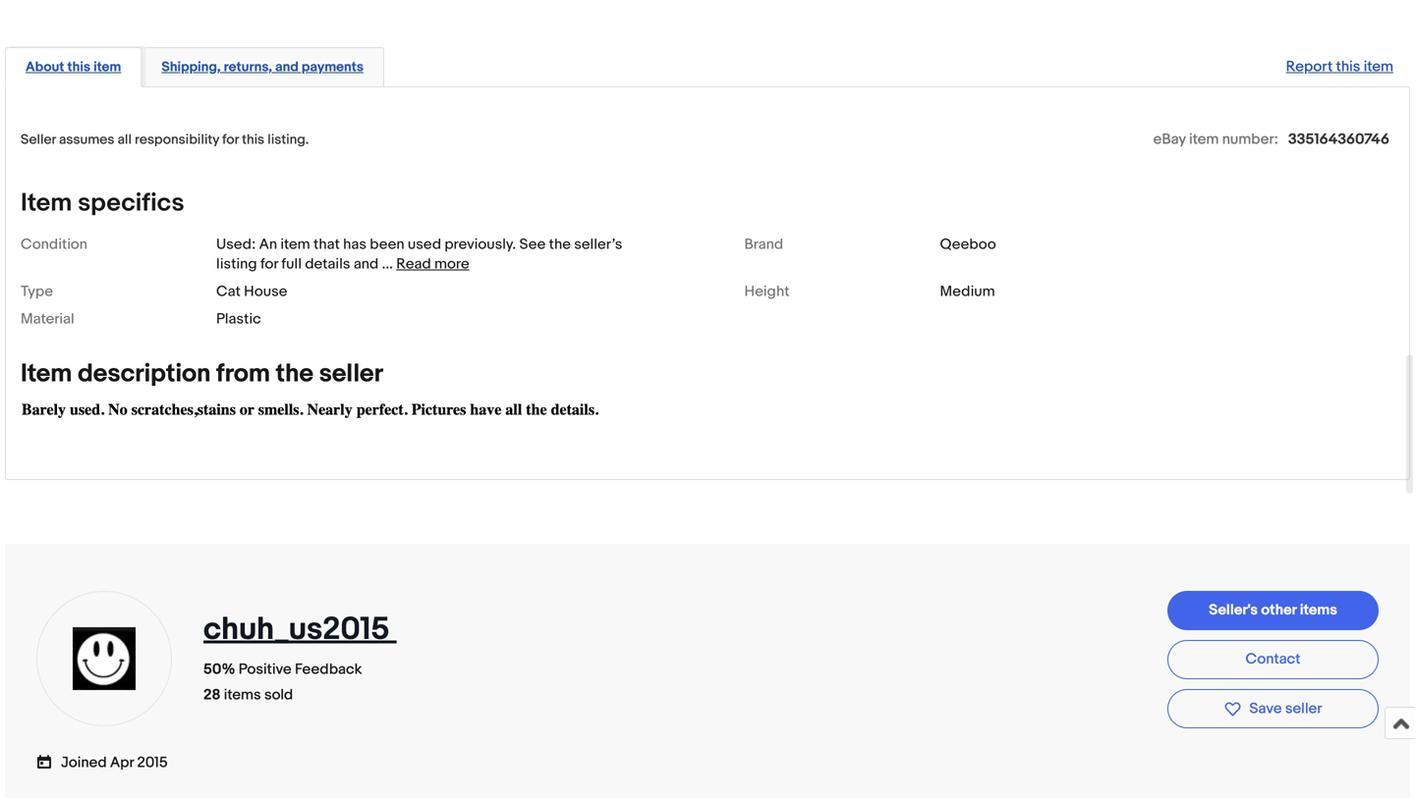 Task type: vqa. For each thing, say whether or not it's contained in the screenshot.
middle this
yes



Task type: locate. For each thing, give the bounding box(es) containing it.
used: an item that has been used previously. see the seller's listing for full details and ...
[[216, 236, 622, 273]]

joined apr 2015
[[61, 755, 168, 773]]

item right about
[[93, 59, 121, 76]]

and right returns,
[[275, 59, 299, 76]]

item inside used: an item that has been used previously. see the seller's listing for full details and ...
[[280, 236, 310, 253]]

the right from
[[276, 359, 313, 390]]

0 vertical spatial the
[[549, 236, 571, 253]]

responsibility
[[135, 132, 219, 148]]

sold
[[264, 687, 293, 705]]

item for report this item
[[1364, 58, 1393, 76]]

previously.
[[445, 236, 516, 253]]

for
[[222, 132, 239, 148], [260, 255, 278, 273]]

this for report
[[1336, 58, 1360, 76]]

item right ebay
[[1189, 131, 1219, 148]]

item
[[21, 188, 72, 219], [21, 359, 72, 390]]

about this item
[[26, 59, 121, 76]]

ebay
[[1153, 131, 1186, 148]]

28
[[203, 687, 221, 705]]

this inside button
[[67, 59, 90, 76]]

1 vertical spatial for
[[260, 255, 278, 273]]

1 vertical spatial the
[[276, 359, 313, 390]]

item up full
[[280, 236, 310, 253]]

1 horizontal spatial and
[[354, 255, 379, 273]]

save seller
[[1250, 701, 1322, 718]]

2 item from the top
[[21, 359, 72, 390]]

1 vertical spatial seller
[[1285, 701, 1322, 718]]

items right the 28
[[224, 687, 261, 705]]

for right responsibility
[[222, 132, 239, 148]]

item for about this item
[[93, 59, 121, 76]]

1 vertical spatial and
[[354, 255, 379, 273]]

this left listing. in the top of the page
[[242, 132, 264, 148]]

qeeboo
[[940, 236, 996, 253]]

number:
[[1222, 131, 1278, 148]]

item description from the seller
[[21, 359, 383, 390]]

0 horizontal spatial items
[[224, 687, 261, 705]]

positive
[[239, 661, 292, 679]]

read more button
[[396, 255, 469, 273]]

shipping,
[[162, 59, 221, 76]]

2 horizontal spatial this
[[1336, 58, 1360, 76]]

1 vertical spatial item
[[21, 359, 72, 390]]

item for item specifics
[[21, 188, 72, 219]]

the right see
[[549, 236, 571, 253]]

item for item description from the seller
[[21, 359, 72, 390]]

chuh_us2015 image
[[73, 628, 136, 691]]

medium
[[940, 283, 995, 301]]

material
[[21, 310, 74, 328]]

0 horizontal spatial seller
[[319, 359, 383, 390]]

item down material
[[21, 359, 72, 390]]

and left "..." at the top left
[[354, 255, 379, 273]]

from
[[216, 359, 270, 390]]

1 item from the top
[[21, 188, 72, 219]]

payments
[[302, 59, 364, 76]]

seller
[[21, 132, 56, 148]]

items right "other" on the right of page
[[1300, 602, 1337, 620]]

and
[[275, 59, 299, 76], [354, 255, 379, 273]]

specifics
[[78, 188, 184, 219]]

item
[[1364, 58, 1393, 76], [93, 59, 121, 76], [1189, 131, 1219, 148], [280, 236, 310, 253]]

for down an
[[260, 255, 278, 273]]

chuh_us2015 link
[[203, 611, 397, 650]]

shipping, returns, and payments button
[[162, 58, 364, 77]]

1 vertical spatial items
[[224, 687, 261, 705]]

used
[[408, 236, 441, 253]]

1 horizontal spatial for
[[260, 255, 278, 273]]

seller assumes all responsibility for this listing.
[[21, 132, 309, 148]]

report
[[1286, 58, 1333, 76]]

item inside button
[[93, 59, 121, 76]]

this right report
[[1336, 58, 1360, 76]]

1 horizontal spatial the
[[549, 236, 571, 253]]

0 vertical spatial seller
[[319, 359, 383, 390]]

tab list
[[5, 43, 1410, 87]]

1 horizontal spatial seller
[[1285, 701, 1322, 718]]

brand
[[744, 236, 783, 253]]

0 horizontal spatial the
[[276, 359, 313, 390]]

save seller button
[[1167, 690, 1379, 729]]

0 vertical spatial and
[[275, 59, 299, 76]]

this
[[1336, 58, 1360, 76], [67, 59, 90, 76], [242, 132, 264, 148]]

more
[[434, 255, 469, 273]]

50% positive feedback 28 items sold
[[203, 661, 362, 705]]

that
[[314, 236, 340, 253]]

2015
[[137, 755, 168, 773]]

0 vertical spatial item
[[21, 188, 72, 219]]

other
[[1261, 602, 1297, 620]]

ebay item number: 335164360746
[[1153, 131, 1390, 148]]

seller
[[319, 359, 383, 390], [1285, 701, 1322, 718]]

feedback
[[295, 661, 362, 679]]

the
[[549, 236, 571, 253], [276, 359, 313, 390]]

and inside button
[[275, 59, 299, 76]]

0 horizontal spatial this
[[67, 59, 90, 76]]

apr
[[110, 755, 134, 773]]

this right about
[[67, 59, 90, 76]]

height
[[744, 283, 790, 301]]

1 horizontal spatial items
[[1300, 602, 1337, 620]]

0 horizontal spatial for
[[222, 132, 239, 148]]

house
[[244, 283, 287, 301]]

item up condition
[[21, 188, 72, 219]]

and inside used: an item that has been used previously. see the seller's listing for full details and ...
[[354, 255, 379, 273]]

all
[[118, 132, 132, 148]]

see
[[519, 236, 546, 253]]

report this item link
[[1276, 48, 1403, 86]]

0 horizontal spatial and
[[275, 59, 299, 76]]

1 horizontal spatial this
[[242, 132, 264, 148]]

...
[[382, 255, 393, 273]]

returns,
[[224, 59, 272, 76]]

50%
[[203, 661, 235, 679]]

item right report
[[1364, 58, 1393, 76]]

items
[[1300, 602, 1337, 620], [224, 687, 261, 705]]

for inside used: an item that has been used previously. see the seller's listing for full details and ...
[[260, 255, 278, 273]]



Task type: describe. For each thing, give the bounding box(es) containing it.
read
[[396, 255, 431, 273]]

the inside used: an item that has been used previously. see the seller's listing for full details and ...
[[549, 236, 571, 253]]

full
[[281, 255, 302, 273]]

contact link
[[1167, 641, 1379, 680]]

tab list containing about this item
[[5, 43, 1410, 87]]

details
[[305, 255, 350, 273]]

type
[[21, 283, 53, 301]]

description
[[78, 359, 211, 390]]

report this item
[[1286, 58, 1393, 76]]

assumes
[[59, 132, 114, 148]]

item for used: an item that has been used previously. see the seller's listing for full details and ...
[[280, 236, 310, 253]]

seller's other items
[[1209, 602, 1337, 620]]

been
[[370, 236, 404, 253]]

contact
[[1246, 651, 1301, 669]]

about
[[26, 59, 64, 76]]

about this item button
[[26, 58, 121, 77]]

shipping, returns, and payments
[[162, 59, 364, 76]]

cat house
[[216, 283, 287, 301]]

seller's other items link
[[1167, 592, 1379, 631]]

this for about
[[67, 59, 90, 76]]

listing
[[216, 255, 257, 273]]

0 vertical spatial items
[[1300, 602, 1337, 620]]

chuh_us2015
[[203, 611, 390, 650]]

seller inside button
[[1285, 701, 1322, 718]]

an
[[259, 236, 277, 253]]

plastic
[[216, 310, 261, 328]]

text__icon wrapper image
[[36, 753, 61, 771]]

items inside 50% positive feedback 28 items sold
[[224, 687, 261, 705]]

cat
[[216, 283, 241, 301]]

save
[[1250, 701, 1282, 718]]

used:
[[216, 236, 256, 253]]

seller's
[[1209, 602, 1258, 620]]

read more
[[396, 255, 469, 273]]

0 vertical spatial for
[[222, 132, 239, 148]]

joined
[[61, 755, 107, 773]]

335164360746
[[1288, 131, 1390, 148]]

seller's
[[574, 236, 622, 253]]

item specifics
[[21, 188, 184, 219]]

condition
[[21, 236, 87, 253]]

listing.
[[268, 132, 309, 148]]

has
[[343, 236, 367, 253]]



